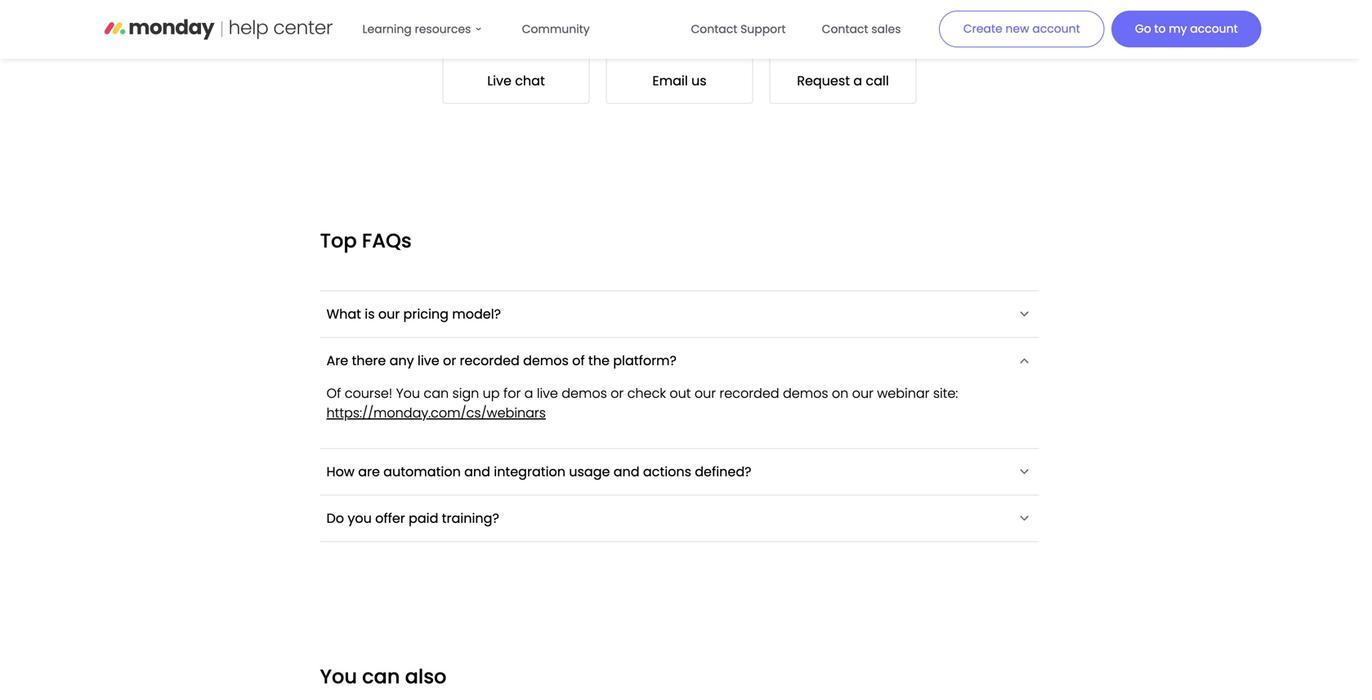 Task type: describe. For each thing, give the bounding box(es) containing it.
live
[[487, 71, 512, 90]]

create new account link
[[939, 11, 1105, 47]]

out
[[670, 384, 691, 402]]

defined?
[[695, 463, 751, 481]]

training?
[[442, 509, 499, 528]]

pricing
[[403, 305, 449, 323]]

arrow image for defined?
[[1016, 462, 1033, 482]]

request
[[797, 71, 850, 90]]

platform?
[[613, 351, 677, 370]]

learning resources
[[362, 21, 471, 37]]

resources
[[415, 21, 471, 37]]

learning resources link
[[353, 13, 496, 46]]

you can also
[[320, 663, 447, 691]]

0 vertical spatial live
[[418, 351, 439, 370]]

up
[[483, 384, 500, 402]]

top
[[320, 227, 357, 255]]

on
[[832, 384, 849, 402]]

contact support
[[691, 21, 786, 37]]

0 horizontal spatial can
[[362, 663, 400, 691]]

contact sales
[[822, 21, 901, 37]]

request a call
[[797, 71, 889, 90]]

email us
[[652, 71, 707, 90]]

create
[[963, 21, 1003, 37]]

monday.com logo image
[[104, 13, 333, 46]]

recorded inside of course! you can sign up for a live demos or check out our recorded demos on our webinar site: https://monday.com/cs/webinars
[[720, 384, 779, 402]]

new
[[1006, 21, 1029, 37]]

model?
[[452, 305, 501, 323]]

or inside of course! you can sign up for a live demos or check out our recorded demos on our webinar site: https://monday.com/cs/webinars
[[611, 384, 624, 402]]

go to my account link
[[1111, 11, 1261, 47]]

how are automation and integration usage and actions defined?
[[326, 463, 751, 481]]

actions
[[643, 463, 691, 481]]

offer
[[375, 509, 405, 528]]

chat
[[515, 71, 545, 90]]

top faqs
[[320, 227, 412, 255]]

live chat
[[487, 71, 545, 90]]

contact for contact sales
[[822, 21, 868, 37]]

learning
[[362, 21, 412, 37]]

to
[[1154, 21, 1166, 37]]

can inside of course! you can sign up for a live demos or check out our recorded demos on our webinar site: https://monday.com/cs/webinars
[[424, 384, 449, 402]]

create new account
[[963, 21, 1080, 37]]

0 vertical spatial a
[[853, 71, 862, 90]]

faqs
[[362, 227, 412, 255]]

the
[[588, 351, 610, 370]]

my
[[1169, 21, 1187, 37]]

us
[[691, 71, 707, 90]]

demos left of
[[523, 351, 569, 370]]

are
[[358, 463, 380, 481]]

image image
[[649, 0, 710, 46]]

sign
[[452, 384, 479, 402]]

sales
[[871, 21, 901, 37]]

check
[[627, 384, 666, 402]]

contact for contact support
[[691, 21, 737, 37]]

1 horizontal spatial our
[[695, 384, 716, 402]]

also
[[405, 663, 447, 691]]

of
[[572, 351, 585, 370]]

1 vertical spatial you
[[320, 663, 357, 691]]

webinar
[[877, 384, 930, 402]]



Task type: vqa. For each thing, say whether or not it's contained in the screenshot.
my
yes



Task type: locate. For each thing, give the bounding box(es) containing it.
1 arrow image from the top
[[1016, 304, 1033, 324]]

1 contact from the left
[[691, 21, 737, 37]]

you
[[348, 509, 372, 528]]

arrow image
[[1016, 304, 1033, 324], [1016, 351, 1033, 371], [1016, 462, 1033, 482]]

contact sales link
[[812, 13, 911, 46]]

0 vertical spatial can
[[424, 384, 449, 402]]

1 horizontal spatial recorded
[[720, 384, 779, 402]]

and right usage
[[614, 463, 640, 481]]

you
[[396, 384, 420, 402], [320, 663, 357, 691]]

1 vertical spatial recorded
[[720, 384, 779, 402]]

community
[[522, 21, 590, 37]]

0 horizontal spatial you
[[320, 663, 357, 691]]

recorded right out
[[720, 384, 779, 402]]

a left the call
[[853, 71, 862, 90]]

there
[[352, 351, 386, 370]]

and
[[464, 463, 490, 481], [614, 463, 640, 481]]

are there any live or recorded demos of the platform?
[[326, 351, 677, 370]]

demos left on
[[783, 384, 828, 402]]

can up https://monday.com/cs/webinars link
[[424, 384, 449, 402]]

can left also in the bottom of the page
[[362, 663, 400, 691]]

live
[[418, 351, 439, 370], [537, 384, 558, 402]]

live right for
[[537, 384, 558, 402]]

community link
[[512, 13, 600, 46]]

0 horizontal spatial account
[[1032, 21, 1080, 37]]

1 horizontal spatial live
[[537, 384, 558, 402]]

account right new
[[1032, 21, 1080, 37]]

0 vertical spatial or
[[443, 351, 456, 370]]

3 arrow image from the top
[[1016, 462, 1033, 482]]

do
[[326, 509, 344, 528]]

a right for
[[524, 384, 533, 402]]

you inside of course! you can sign up for a live demos or check out our recorded demos on our webinar site: https://monday.com/cs/webinars
[[396, 384, 420, 402]]

contact left sales
[[822, 21, 868, 37]]

support
[[740, 21, 786, 37]]

course!
[[345, 384, 392, 402]]

0 vertical spatial arrow image
[[1016, 304, 1033, 324]]

or up sign
[[443, 351, 456, 370]]

how
[[326, 463, 355, 481]]

0 horizontal spatial recorded
[[460, 351, 520, 370]]

2 arrow image from the top
[[1016, 351, 1033, 371]]

a inside of course! you can sign up for a live demos or check out our recorded demos on our webinar site: https://monday.com/cs/webinars
[[524, 384, 533, 402]]

1 horizontal spatial contact
[[822, 21, 868, 37]]

0 horizontal spatial and
[[464, 463, 490, 481]]

0 vertical spatial recorded
[[460, 351, 520, 370]]

arrow image
[[1016, 509, 1033, 528]]

account right my
[[1190, 21, 1238, 37]]

is
[[365, 305, 375, 323]]

2 contact from the left
[[822, 21, 868, 37]]

site:
[[933, 384, 958, 402]]

automation
[[383, 463, 461, 481]]

0 horizontal spatial or
[[443, 351, 456, 370]]

email
[[652, 71, 688, 90]]

1 vertical spatial or
[[611, 384, 624, 402]]

our right the is
[[378, 305, 400, 323]]

0 horizontal spatial contact
[[691, 21, 737, 37]]

our right out
[[695, 384, 716, 402]]

1 vertical spatial arrow image
[[1016, 351, 1033, 371]]

1 vertical spatial live
[[537, 384, 558, 402]]

what is our pricing model?
[[326, 305, 501, 323]]

our right on
[[852, 384, 874, 402]]

or
[[443, 351, 456, 370], [611, 384, 624, 402]]

1 horizontal spatial and
[[614, 463, 640, 481]]

of
[[326, 384, 341, 402]]

1 and from the left
[[464, 463, 490, 481]]

recorded up up
[[460, 351, 520, 370]]

usage
[[569, 463, 610, 481]]

go to my account
[[1135, 21, 1238, 37]]

account
[[1032, 21, 1080, 37], [1190, 21, 1238, 37]]

1 horizontal spatial or
[[611, 384, 624, 402]]

0 vertical spatial you
[[396, 384, 420, 402]]

call
[[866, 71, 889, 90]]

can
[[424, 384, 449, 402], [362, 663, 400, 691]]

demos down of
[[562, 384, 607, 402]]

are
[[326, 351, 348, 370]]

account inside go to my account link
[[1190, 21, 1238, 37]]

2 account from the left
[[1190, 21, 1238, 37]]

arrow image for the
[[1016, 351, 1033, 371]]

0 horizontal spatial our
[[378, 305, 400, 323]]

contact left support
[[691, 21, 737, 37]]

or left check at the left of the page
[[611, 384, 624, 402]]

https://monday.com/cs/webinars
[[326, 404, 546, 422]]

a
[[853, 71, 862, 90], [524, 384, 533, 402]]

for
[[503, 384, 521, 402]]

1 account from the left
[[1032, 21, 1080, 37]]

https://monday.com/cs/webinars link
[[326, 404, 546, 422]]

account inside create new account link
[[1032, 21, 1080, 37]]

1 horizontal spatial you
[[396, 384, 420, 402]]

integration
[[494, 463, 566, 481]]

0 horizontal spatial a
[[524, 384, 533, 402]]

contact support link
[[681, 13, 796, 46]]

1 vertical spatial can
[[362, 663, 400, 691]]

contact
[[691, 21, 737, 37], [822, 21, 868, 37]]

any
[[389, 351, 414, 370]]

paid
[[409, 509, 438, 528]]

demos
[[523, 351, 569, 370], [562, 384, 607, 402], [783, 384, 828, 402]]

1 horizontal spatial can
[[424, 384, 449, 402]]

1 horizontal spatial account
[[1190, 21, 1238, 37]]

1 horizontal spatial a
[[853, 71, 862, 90]]

our
[[378, 305, 400, 323], [695, 384, 716, 402], [852, 384, 874, 402]]

0 horizontal spatial live
[[418, 351, 439, 370]]

go
[[1135, 21, 1151, 37]]

do you offer paid training?
[[326, 509, 499, 528]]

of course! you can sign up for a live demos or check out our recorded demos on our webinar site: https://monday.com/cs/webinars
[[326, 384, 958, 422]]

2 and from the left
[[614, 463, 640, 481]]

recorded
[[460, 351, 520, 370], [720, 384, 779, 402]]

live inside of course! you can sign up for a live demos or check out our recorded demos on our webinar site: https://monday.com/cs/webinars
[[537, 384, 558, 402]]

1 vertical spatial a
[[524, 384, 533, 402]]

live right the any
[[418, 351, 439, 370]]

2 horizontal spatial our
[[852, 384, 874, 402]]

and up training?
[[464, 463, 490, 481]]

what
[[326, 305, 361, 323]]

2 vertical spatial arrow image
[[1016, 462, 1033, 482]]



